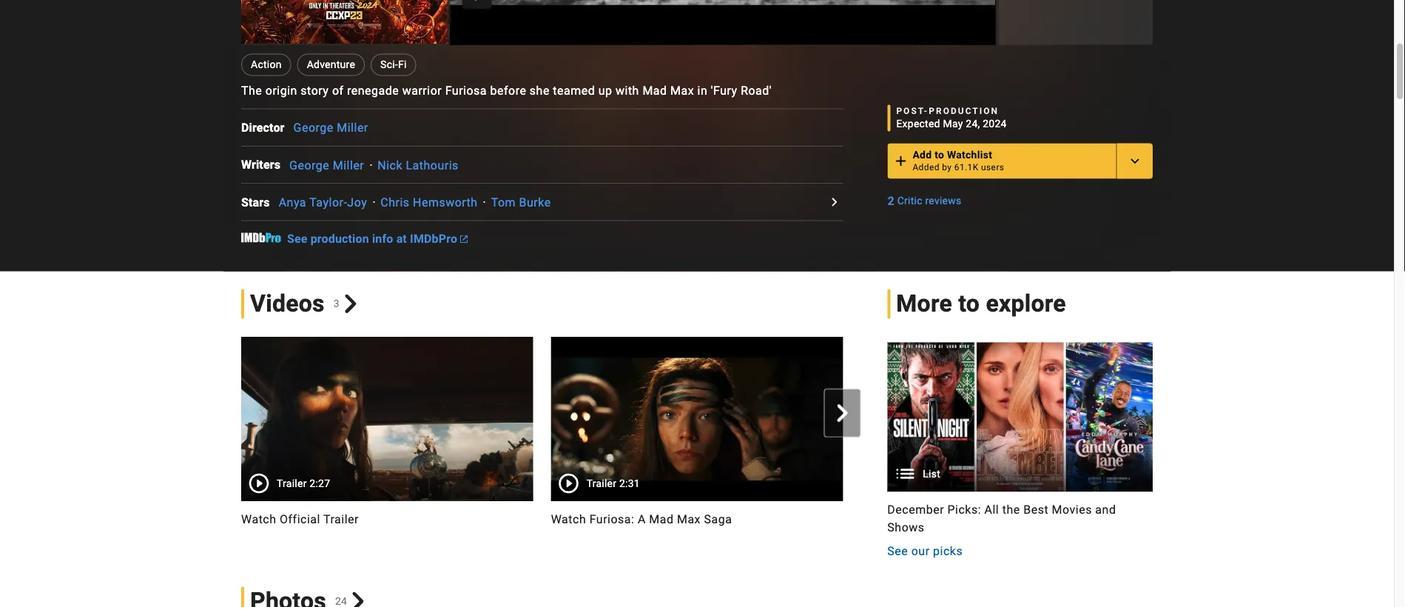 Task type: describe. For each thing, give the bounding box(es) containing it.
nick lathouris
[[378, 159, 459, 173]]

0 vertical spatial chevron right inline image
[[341, 295, 360, 314]]

watch for watch official trailer
[[241, 512, 277, 526]]

for
[[1016, 512, 1032, 526]]

trailer 2:27 group
[[241, 337, 534, 501]]

24,
[[966, 118, 981, 130]]

director
[[241, 121, 285, 135]]

see production info at imdbpro button
[[287, 232, 468, 246]]

anya
[[279, 196, 307, 210]]

list link
[[888, 343, 1153, 492]]

post-
[[897, 106, 929, 116]]

writers
[[241, 158, 281, 172]]

watch furiosa: a mad max saga group
[[551, 337, 843, 546]]

see for see our picks
[[888, 544, 909, 558]]

fi
[[398, 59, 407, 71]]

and
[[1096, 503, 1117, 517]]

hemsworth
[[413, 196, 478, 210]]

at
[[397, 232, 407, 246]]

watch furiosa: a mad max saga link
[[551, 510, 843, 528]]

may
[[944, 118, 964, 130]]

sci-
[[381, 59, 398, 71]]

watch for watch what's coming next for furiosa (and mad max)
[[861, 512, 896, 526]]

0 vertical spatial george miller
[[294, 121, 369, 135]]

saga
[[704, 512, 732, 526]]

stars
[[241, 195, 270, 209]]

2:31
[[620, 477, 640, 489]]

trailer 2:27 link
[[241, 337, 534, 501]]

burke
[[519, 196, 551, 210]]

lathouris
[[406, 159, 459, 173]]

a
[[638, 512, 646, 526]]

furiosa inside watch what's coming next for furiosa (and mad max)
[[1035, 512, 1077, 526]]

trailer 2:31 link
[[551, 337, 843, 501]]

post-production expected may 24, 2024
[[897, 106, 1007, 130]]

in
[[698, 84, 708, 98]]

users
[[982, 162, 1005, 173]]

list
[[923, 468, 941, 480]]

taylor-
[[310, 196, 347, 210]]

our
[[912, 544, 930, 558]]

anya taylor-joy
[[279, 196, 367, 210]]

0 vertical spatial george miller button
[[294, 121, 369, 135]]

reviews
[[926, 195, 962, 207]]

see our picks button
[[888, 542, 963, 560]]

nick lathouris button
[[378, 159, 459, 173]]

road'
[[741, 84, 772, 98]]

december picks: all the best movies and shows
[[888, 503, 1117, 535]]

see full cast and crew element containing writers
[[241, 156, 290, 174]]

chris
[[381, 196, 410, 210]]

the
[[1003, 503, 1021, 517]]

production for expected
[[929, 106, 999, 116]]

watch official trailer link
[[241, 510, 534, 528]]

furiosa: a mad max saga image
[[551, 337, 843, 501]]

add
[[913, 149, 932, 161]]

1 vertical spatial george miller button
[[290, 159, 364, 173]]

(and
[[1080, 512, 1105, 526]]

mad inside watch furiosa: a mad max saga link
[[649, 512, 674, 526]]

launch inline image
[[461, 236, 468, 243]]

production art image
[[888, 343, 1153, 492]]

see our picks
[[888, 544, 963, 558]]

explore
[[986, 290, 1067, 318]]

group containing december picks: all the best movies and shows
[[888, 343, 1153, 560]]

movies
[[1052, 503, 1093, 517]]

next
[[987, 512, 1013, 526]]

video player application
[[450, 0, 996, 45]]

official trailer image
[[241, 337, 534, 501]]

adventure
[[307, 59, 355, 71]]

she
[[530, 84, 550, 98]]

sci-fi
[[381, 59, 407, 71]]

group containing watch official trailer
[[224, 337, 1153, 546]]

1 vertical spatial chevron right inline image
[[834, 405, 852, 422]]

see full cast and crew element containing director
[[241, 119, 294, 137]]

trailer 2:27
[[277, 477, 330, 489]]

2
[[888, 194, 895, 208]]

action
[[251, 59, 282, 71]]

warrior
[[403, 84, 442, 98]]

trailer for furiosa:
[[587, 477, 617, 489]]

trailer for official
[[277, 477, 307, 489]]

official
[[280, 512, 320, 526]]

what's coming next for furiosa (and mad max) image
[[861, 337, 1153, 501]]

see production info at imdbpro
[[287, 232, 458, 246]]

chris hemsworth
[[381, 196, 478, 210]]

watch official trailer group
[[241, 337, 534, 546]]

see full cast and crew image
[[826, 193, 843, 211]]

miller for the top "george miller" button
[[337, 121, 369, 135]]

imdbpro
[[410, 232, 458, 246]]

what's
[[900, 512, 937, 526]]

joy
[[347, 196, 367, 210]]



Task type: vqa. For each thing, say whether or not it's contained in the screenshot.
Nick Lathouris
yes



Task type: locate. For each thing, give the bounding box(es) containing it.
george miller button
[[294, 121, 369, 135], [290, 159, 364, 173]]

mad right (and on the right bottom
[[1109, 512, 1133, 526]]

shows
[[888, 521, 925, 535]]

trailer 2:31 group
[[551, 337, 843, 501]]

story
[[301, 84, 329, 98]]

december
[[888, 503, 945, 517]]

add image
[[892, 153, 910, 170]]

mad
[[643, 84, 667, 98], [649, 512, 674, 526], [1109, 512, 1133, 526]]

2 vertical spatial chevron right inline image
[[349, 592, 368, 607]]

trailer
[[277, 477, 307, 489], [587, 477, 617, 489], [324, 512, 359, 526]]

0 vertical spatial max
[[671, 84, 695, 98]]

miller for the bottommost "george miller" button
[[333, 159, 364, 173]]

watch what's coming next for furiosa (and mad max)
[[861, 512, 1133, 544]]

miller
[[337, 121, 369, 135], [333, 159, 364, 173]]

george miller up taylor-
[[290, 159, 364, 173]]

to right more
[[959, 290, 980, 318]]

max left saga
[[677, 512, 701, 526]]

1 vertical spatial production
[[311, 232, 369, 246]]

0 vertical spatial george
[[294, 121, 334, 135]]

watch what's coming next for furiosa (and mad max) group
[[861, 337, 1153, 546]]

more
[[897, 290, 953, 318]]

0 horizontal spatial see
[[287, 232, 308, 246]]

teamed
[[553, 84, 595, 98]]

george miller button down of
[[294, 121, 369, 135]]

george miller
[[294, 121, 369, 135], [290, 159, 364, 173]]

george down "story" on the top left
[[294, 121, 334, 135]]

to for more
[[959, 290, 980, 318]]

george miller button up taylor-
[[290, 159, 364, 173]]

anya taylor-joy button
[[279, 196, 367, 210]]

trailer left 2:31
[[587, 477, 617, 489]]

trailer inside watch furiosa: a mad max saga group
[[587, 477, 617, 489]]

furiosa left before
[[445, 84, 487, 98]]

'fury
[[711, 84, 738, 98]]

watch what's coming next for furiosa (and mad max) link
[[861, 510, 1153, 546]]

1 horizontal spatial watch
[[551, 512, 586, 526]]

tom burke button
[[491, 196, 551, 210]]

watch for watch furiosa: a mad max saga
[[551, 512, 586, 526]]

see full cast and crew element up writers
[[241, 119, 294, 137]]

to for add
[[935, 149, 945, 161]]

trailer right "official"
[[324, 512, 359, 526]]

see full cast and crew element
[[241, 119, 294, 137], [241, 156, 290, 174]]

up
[[599, 84, 613, 98]]

2 critic reviews
[[888, 194, 962, 208]]

production inside post-production expected may 24, 2024
[[929, 106, 999, 116]]

watch left "official"
[[241, 512, 277, 526]]

best
[[1024, 503, 1049, 517]]

1 vertical spatial furiosa
[[1035, 512, 1077, 526]]

1 vertical spatial see full cast and crew element
[[241, 156, 290, 174]]

0 vertical spatial miller
[[337, 121, 369, 135]]

george miller down of
[[294, 121, 369, 135]]

1 horizontal spatial production
[[929, 106, 999, 116]]

production up 24,
[[929, 106, 999, 116]]

mad right a
[[649, 512, 674, 526]]

to
[[935, 149, 945, 161], [959, 290, 980, 318]]

renegade
[[347, 84, 399, 98]]

george up anya taylor-joy
[[290, 159, 330, 173]]

trailer 2:31
[[587, 477, 640, 489]]

watch furiosa: a mad max saga
[[551, 512, 732, 526]]

watchlist
[[948, 149, 993, 161]]

0 horizontal spatial furiosa
[[445, 84, 487, 98]]

production
[[929, 106, 999, 116], [311, 232, 369, 246]]

see left 'our' in the bottom of the page
[[888, 544, 909, 558]]

with
[[616, 84, 640, 98]]

1 horizontal spatial to
[[959, 290, 980, 318]]

2024
[[983, 118, 1007, 130]]

critic
[[898, 195, 923, 207]]

the origin story of renegade warrior furiosa before she teamed up with mad max in 'fury road'
[[241, 84, 772, 98]]

mad inside watch what's coming next for furiosa (and mad max)
[[1109, 512, 1133, 526]]

1 horizontal spatial see
[[888, 544, 909, 558]]

0 vertical spatial production
[[929, 106, 999, 116]]

1 vertical spatial max
[[677, 512, 701, 526]]

nick
[[378, 159, 403, 173]]

action button
[[241, 54, 291, 76]]

stars button
[[241, 193, 279, 211]]

see inside button
[[888, 544, 909, 558]]

3
[[334, 298, 340, 310]]

see full cast and crew element down director
[[241, 156, 290, 174]]

all
[[985, 503, 1000, 517]]

added
[[913, 162, 940, 173]]

george for the bottommost "george miller" button
[[290, 159, 330, 173]]

0 vertical spatial to
[[935, 149, 945, 161]]

george
[[294, 121, 334, 135], [290, 159, 330, 173]]

info
[[372, 232, 393, 246]]

watch official trailer
[[241, 512, 359, 526]]

add to watchlist added by 61.1k users
[[913, 149, 1005, 173]]

expected
[[897, 118, 941, 130]]

max left the in
[[671, 84, 695, 98]]

miller up joy
[[333, 159, 364, 173]]

trailer inside group
[[277, 477, 307, 489]]

see
[[287, 232, 308, 246], [888, 544, 909, 558]]

watch
[[241, 512, 277, 526], [551, 512, 586, 526], [861, 512, 896, 526]]

tom burke
[[491, 196, 551, 210]]

1 see full cast and crew element from the top
[[241, 119, 294, 137]]

to up the by
[[935, 149, 945, 161]]

mad right with
[[643, 84, 667, 98]]

watch inside watch what's coming next for furiosa (and mad max)
[[861, 512, 896, 526]]

tom
[[491, 196, 516, 210]]

production for info
[[311, 232, 369, 246]]

0 horizontal spatial to
[[935, 149, 945, 161]]

chris hemsworth button
[[381, 196, 478, 210]]

0 vertical spatial furiosa
[[445, 84, 487, 98]]

furiosa:
[[590, 512, 635, 526]]

trailer left 2:27 on the left of page
[[277, 477, 307, 489]]

list group
[[888, 343, 1153, 492]]

1 vertical spatial george
[[290, 159, 330, 173]]

0 vertical spatial see full cast and crew element
[[241, 119, 294, 137]]

2 horizontal spatial watch
[[861, 512, 896, 526]]

see down the anya
[[287, 232, 308, 246]]

1 vertical spatial george miller
[[290, 159, 364, 173]]

1 vertical spatial miller
[[333, 159, 364, 173]]

miller down of
[[337, 121, 369, 135]]

adventure button
[[297, 54, 365, 76]]

max
[[671, 84, 695, 98], [677, 512, 701, 526]]

volume off image
[[468, 0, 486, 5]]

to inside add to watchlist added by 61.1k users
[[935, 149, 945, 161]]

production down taylor-
[[311, 232, 369, 246]]

max inside group
[[677, 512, 701, 526]]

watch official trailer element
[[450, 0, 996, 45]]

1 horizontal spatial furiosa
[[1035, 512, 1077, 526]]

1 horizontal spatial trailer
[[324, 512, 359, 526]]

the origin story of renegade warrior furiosa before she teamed up with mad max in 'fury road' image
[[450, 0, 996, 45]]

1 watch from the left
[[241, 512, 277, 526]]

watch left furiosa:
[[551, 512, 586, 526]]

0 horizontal spatial watch
[[241, 512, 277, 526]]

2 watch from the left
[[551, 512, 586, 526]]

anya taylor-joy in furiosa: a mad max saga (2024) image
[[241, 0, 447, 44]]

coming
[[940, 512, 983, 526]]

0 horizontal spatial trailer
[[277, 477, 307, 489]]

1 vertical spatial see
[[888, 544, 909, 558]]

0 vertical spatial see
[[287, 232, 308, 246]]

george for the top "george miller" button
[[294, 121, 334, 135]]

1 vertical spatial to
[[959, 290, 980, 318]]

videos
[[250, 290, 325, 318]]

chevron right inline image
[[341, 295, 360, 314], [834, 405, 852, 422], [349, 592, 368, 607]]

before
[[490, 84, 527, 98]]

see for see production info at imdbpro
[[287, 232, 308, 246]]

2:27
[[310, 477, 330, 489]]

0 horizontal spatial production
[[311, 232, 369, 246]]

furiosa right the for
[[1035, 512, 1077, 526]]

max)
[[861, 530, 889, 544]]

2 horizontal spatial trailer
[[587, 477, 617, 489]]

of
[[332, 84, 344, 98]]

furiosa
[[445, 84, 487, 98], [1035, 512, 1077, 526]]

add title to another list image
[[1127, 153, 1145, 170]]

sci-fi button
[[371, 54, 417, 76]]

group
[[241, 0, 447, 45], [450, 0, 996, 45], [224, 337, 1153, 546], [861, 337, 1153, 501], [888, 343, 1153, 560]]

2 see full cast and crew element from the top
[[241, 156, 290, 174]]

3 watch from the left
[[861, 512, 896, 526]]

picks:
[[948, 503, 982, 517]]

by
[[943, 162, 952, 173]]

61.1k
[[955, 162, 979, 173]]

the
[[241, 84, 262, 98]]

watch up max)
[[861, 512, 896, 526]]

more to explore
[[897, 290, 1067, 318]]



